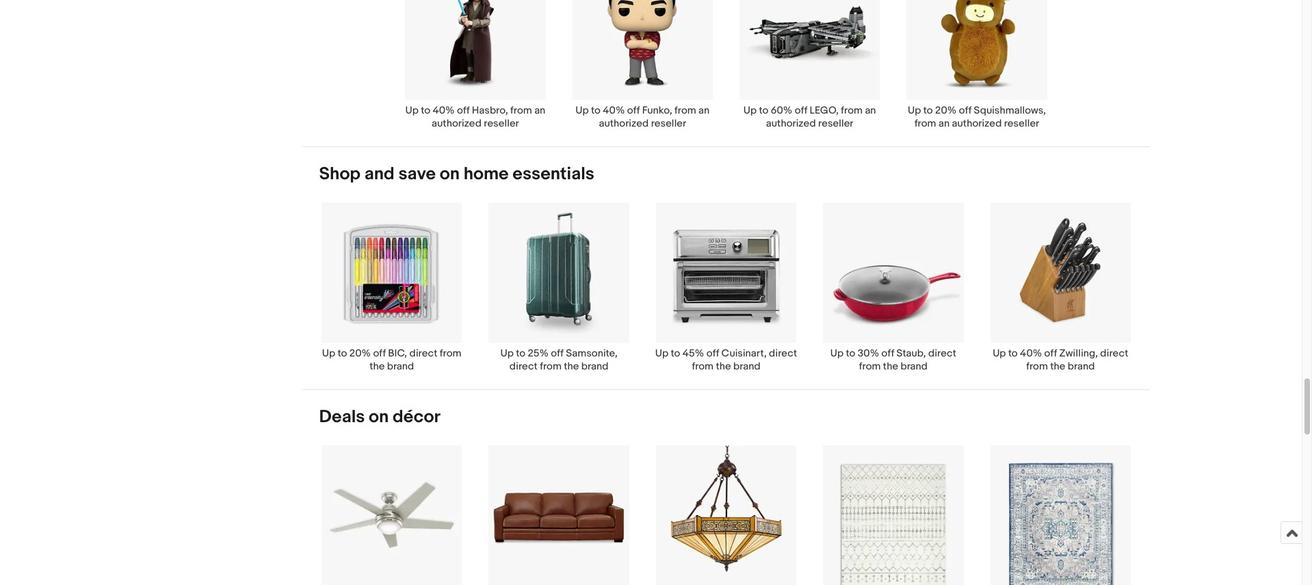Task type: describe. For each thing, give the bounding box(es) containing it.
from inside up to 40% off funko, from an authorized reseller
[[675, 104, 697, 117]]

save
[[399, 163, 436, 185]]

up to 25% off samsonite, direct from the brand
[[501, 347, 618, 373]]

reseller for hasbro,
[[484, 117, 519, 130]]

to for up to 20% off squishmallows, from an authorized reseller
[[924, 104, 933, 117]]

authorized for funko,
[[599, 117, 649, 130]]

from inside up to 45% off cuisinart, direct from the brand
[[692, 360, 714, 373]]

up for up to 25% off samsonite, direct from the brand
[[501, 347, 514, 360]]

essentials
[[513, 163, 595, 185]]

authorized for hasbro,
[[432, 117, 482, 130]]

cuisinart,
[[722, 347, 767, 360]]

from inside up to 40% off zwilling, direct from the brand
[[1027, 360, 1048, 373]]

direct for up to 25% off samsonite, direct from the brand
[[510, 360, 538, 373]]

squishmallows,
[[974, 104, 1046, 117]]

an for up to 40% off funko, from an authorized reseller
[[699, 104, 710, 117]]

list containing up to 40% off hasbro, from an authorized reseller
[[303, 0, 1150, 146]]

up to 45% off cuisinart, direct from the brand
[[655, 347, 797, 373]]

20% for authorized
[[936, 104, 957, 117]]

off for hasbro,
[[457, 104, 470, 117]]

shop and save on home essentials
[[319, 163, 595, 185]]

up to 60% off lego, from an authorized reseller link
[[726, 0, 894, 130]]

up for up to 60% off lego, from an authorized reseller
[[744, 104, 757, 117]]

brand for samsonite,
[[582, 360, 609, 373]]

samsonite,
[[566, 347, 618, 360]]

to for up to 45% off cuisinart, direct from the brand
[[671, 347, 681, 360]]

lego,
[[810, 104, 839, 117]]

staub,
[[897, 347, 926, 360]]

to for up to 25% off samsonite, direct from the brand
[[516, 347, 526, 360]]

direct for up to 40% off zwilling, direct from the brand
[[1101, 347, 1129, 360]]

25%
[[528, 347, 549, 360]]

off for funko,
[[627, 104, 640, 117]]

1 horizontal spatial on
[[440, 163, 460, 185]]

up to 40% off hasbro, from an authorized reseller link
[[392, 0, 559, 130]]

zwilling,
[[1060, 347, 1098, 360]]

brand for bic,
[[387, 360, 414, 373]]

40% for zwilling,
[[1020, 347, 1042, 360]]

from inside up to 20% off squishmallows, from an authorized reseller
[[915, 117, 937, 130]]

60%
[[771, 104, 793, 117]]

to for up to 60% off lego, from an authorized reseller
[[759, 104, 769, 117]]

to for up to 20% off bic, direct from the brand
[[338, 347, 347, 360]]

reseller for funko,
[[651, 117, 687, 130]]

off for squishmallows,
[[959, 104, 972, 117]]

from inside up to 20% off bic, direct from the brand
[[440, 347, 462, 360]]

from inside up to 30% off staub, direct from the brand
[[859, 360, 881, 373]]

to for up to 40% off hasbro, from an authorized reseller
[[421, 104, 431, 117]]

1 vertical spatial on
[[369, 407, 389, 428]]

20% for the
[[350, 347, 371, 360]]

45%
[[683, 347, 704, 360]]

up for up to 40% off zwilling, direct from the brand
[[993, 347, 1006, 360]]

direct for up to 20% off bic, direct from the brand
[[410, 347, 438, 360]]

brand for staub,
[[901, 360, 928, 373]]

funko,
[[642, 104, 673, 117]]

30%
[[858, 347, 880, 360]]

off for cuisinart,
[[707, 347, 719, 360]]



Task type: vqa. For each thing, say whether or not it's contained in the screenshot.
list containing Up to 20% off BIC, direct from the brand
yes



Task type: locate. For each thing, give the bounding box(es) containing it.
3 list from the top
[[303, 445, 1150, 585]]

authorized inside up to 40% off hasbro, from an authorized reseller
[[432, 117, 482, 130]]

from
[[511, 104, 532, 117], [675, 104, 697, 117], [841, 104, 863, 117], [915, 117, 937, 130], [440, 347, 462, 360], [540, 360, 562, 373], [692, 360, 714, 373], [859, 360, 881, 373], [1027, 360, 1048, 373]]

20% left bic,
[[350, 347, 371, 360]]

up to 30% off staub, direct from the brand link
[[810, 202, 977, 373]]

shop
[[319, 163, 361, 185]]

the inside up to 30% off staub, direct from the brand
[[883, 360, 899, 373]]

up inside up to 40% off funko, from an authorized reseller
[[576, 104, 589, 117]]

the inside up to 45% off cuisinart, direct from the brand
[[716, 360, 731, 373]]

3 reseller from the left
[[819, 117, 854, 130]]

1 brand from the left
[[387, 360, 414, 373]]

an right 'lego,'
[[865, 104, 876, 117]]

up to 40% off funko, from an authorized reseller
[[576, 104, 710, 130]]

the for cuisinart,
[[716, 360, 731, 373]]

reseller inside up to 20% off squishmallows, from an authorized reseller
[[1004, 117, 1040, 130]]

40% for funko,
[[603, 104, 625, 117]]

off right 30%
[[882, 347, 895, 360]]

off left squishmallows,
[[959, 104, 972, 117]]

to inside up to 40% off hasbro, from an authorized reseller
[[421, 104, 431, 117]]

0 horizontal spatial on
[[369, 407, 389, 428]]

1 the from the left
[[370, 360, 385, 373]]

the inside up to 25% off samsonite, direct from the brand
[[564, 360, 579, 373]]

authorized inside up to 40% off funko, from an authorized reseller
[[599, 117, 649, 130]]

list
[[303, 0, 1150, 146], [303, 202, 1150, 389], [303, 445, 1150, 585]]

up for up to 40% off hasbro, from an authorized reseller
[[405, 104, 419, 117]]

2 brand from the left
[[582, 360, 609, 373]]

3 authorized from the left
[[766, 117, 816, 130]]

direct inside up to 30% off staub, direct from the brand
[[929, 347, 957, 360]]

and
[[365, 163, 395, 185]]

direct inside up to 20% off bic, direct from the brand
[[410, 347, 438, 360]]

4 authorized from the left
[[952, 117, 1002, 130]]

4 reseller from the left
[[1004, 117, 1040, 130]]

hasbro,
[[472, 104, 508, 117]]

up for up to 45% off cuisinart, direct from the brand
[[655, 347, 669, 360]]

up for up to 30% off staub, direct from the brand
[[831, 347, 844, 360]]

up inside up to 30% off staub, direct from the brand
[[831, 347, 844, 360]]

5 brand from the left
[[1068, 360, 1095, 373]]

20% inside up to 20% off bic, direct from the brand
[[350, 347, 371, 360]]

off left hasbro,
[[457, 104, 470, 117]]

to for up to 30% off staub, direct from the brand
[[846, 347, 856, 360]]

an left squishmallows,
[[939, 117, 950, 130]]

off right 25%
[[551, 347, 564, 360]]

on right save
[[440, 163, 460, 185]]

to inside up to 40% off funko, from an authorized reseller
[[591, 104, 601, 117]]

brand inside up to 30% off staub, direct from the brand
[[901, 360, 928, 373]]

deals on décor
[[319, 407, 441, 428]]

2 horizontal spatial 40%
[[1020, 347, 1042, 360]]

off for samsonite,
[[551, 347, 564, 360]]

off for zwilling,
[[1045, 347, 1057, 360]]

an inside up to 40% off funko, from an authorized reseller
[[699, 104, 710, 117]]

to inside up to 30% off staub, direct from the brand
[[846, 347, 856, 360]]

off for lego,
[[795, 104, 808, 117]]

authorized inside the up to 60% off lego, from an authorized reseller
[[766, 117, 816, 130]]

off inside up to 20% off bic, direct from the brand
[[373, 347, 386, 360]]

40% inside up to 40% off zwilling, direct from the brand
[[1020, 347, 1042, 360]]

reseller inside up to 40% off funko, from an authorized reseller
[[651, 117, 687, 130]]

brand
[[387, 360, 414, 373], [582, 360, 609, 373], [734, 360, 761, 373], [901, 360, 928, 373], [1068, 360, 1095, 373]]

the for zwilling,
[[1051, 360, 1066, 373]]

20% left squishmallows,
[[936, 104, 957, 117]]

reseller inside the up to 60% off lego, from an authorized reseller
[[819, 117, 854, 130]]

up for up to 20% off bic, direct from the brand
[[322, 347, 335, 360]]

1 reseller from the left
[[484, 117, 519, 130]]

40%
[[433, 104, 455, 117], [603, 104, 625, 117], [1020, 347, 1042, 360]]

40% inside up to 40% off funko, from an authorized reseller
[[603, 104, 625, 117]]

2 the from the left
[[564, 360, 579, 373]]

1 list from the top
[[303, 0, 1150, 146]]

20% inside up to 20% off squishmallows, from an authorized reseller
[[936, 104, 957, 117]]

2 authorized from the left
[[599, 117, 649, 130]]

brand for cuisinart,
[[734, 360, 761, 373]]

an inside up to 40% off hasbro, from an authorized reseller
[[535, 104, 546, 117]]

off left funko, on the top of the page
[[627, 104, 640, 117]]

2 list from the top
[[303, 202, 1150, 389]]

an for up to 40% off hasbro, from an authorized reseller
[[535, 104, 546, 117]]

off inside up to 30% off staub, direct from the brand
[[882, 347, 895, 360]]

5 the from the left
[[1051, 360, 1066, 373]]

up inside up to 45% off cuisinart, direct from the brand
[[655, 347, 669, 360]]

up to 20% off bic, direct from the brand link
[[308, 202, 476, 373]]

up inside up to 25% off samsonite, direct from the brand
[[501, 347, 514, 360]]

an right hasbro,
[[535, 104, 546, 117]]

up to 30% off staub, direct from the brand
[[831, 347, 957, 373]]

authorized inside up to 20% off squishmallows, from an authorized reseller
[[952, 117, 1002, 130]]

on
[[440, 163, 460, 185], [369, 407, 389, 428]]

the for staub,
[[883, 360, 899, 373]]

4 the from the left
[[883, 360, 899, 373]]

up to 60% off lego, from an authorized reseller
[[744, 104, 876, 130]]

the inside up to 20% off bic, direct from the brand
[[370, 360, 385, 373]]

the for bic,
[[370, 360, 385, 373]]

to inside up to 25% off samsonite, direct from the brand
[[516, 347, 526, 360]]

to
[[421, 104, 431, 117], [591, 104, 601, 117], [759, 104, 769, 117], [924, 104, 933, 117], [338, 347, 347, 360], [516, 347, 526, 360], [671, 347, 681, 360], [846, 347, 856, 360], [1009, 347, 1018, 360]]

up to 20% off squishmallows, from an authorized reseller
[[908, 104, 1046, 130]]

the inside up to 40% off zwilling, direct from the brand
[[1051, 360, 1066, 373]]

3 brand from the left
[[734, 360, 761, 373]]

up inside up to 20% off squishmallows, from an authorized reseller
[[908, 104, 921, 117]]

up to 20% off bic, direct from the brand
[[322, 347, 462, 373]]

up to 25% off samsonite, direct from the brand link
[[476, 202, 643, 373]]

up inside up to 20% off bic, direct from the brand
[[322, 347, 335, 360]]

40% inside up to 40% off hasbro, from an authorized reseller
[[433, 104, 455, 117]]

reseller
[[484, 117, 519, 130], [651, 117, 687, 130], [819, 117, 854, 130], [1004, 117, 1040, 130]]

the
[[370, 360, 385, 373], [564, 360, 579, 373], [716, 360, 731, 373], [883, 360, 899, 373], [1051, 360, 1066, 373]]

home
[[464, 163, 509, 185]]

up for up to 20% off squishmallows, from an authorized reseller
[[908, 104, 921, 117]]

authorized
[[432, 117, 482, 130], [599, 117, 649, 130], [766, 117, 816, 130], [952, 117, 1002, 130]]

1 horizontal spatial 20%
[[936, 104, 957, 117]]

40% left funko, on the top of the page
[[603, 104, 625, 117]]

an for up to 20% off squishmallows, from an authorized reseller
[[939, 117, 950, 130]]

off
[[457, 104, 470, 117], [627, 104, 640, 117], [795, 104, 808, 117], [959, 104, 972, 117], [373, 347, 386, 360], [551, 347, 564, 360], [707, 347, 719, 360], [882, 347, 895, 360], [1045, 347, 1057, 360]]

off inside up to 20% off squishmallows, from an authorized reseller
[[959, 104, 972, 117]]

1 authorized from the left
[[432, 117, 482, 130]]

40% for hasbro,
[[433, 104, 455, 117]]

list for shop and save on home essentials
[[303, 202, 1150, 389]]

direct inside up to 40% off zwilling, direct from the brand
[[1101, 347, 1129, 360]]

list containing up to 20% off bic, direct from the brand
[[303, 202, 1150, 389]]

off left bic,
[[373, 347, 386, 360]]

up inside up to 40% off hasbro, from an authorized reseller
[[405, 104, 419, 117]]

up inside up to 40% off zwilling, direct from the brand
[[993, 347, 1006, 360]]

2 vertical spatial list
[[303, 445, 1150, 585]]

up to 40% off funko, from an authorized reseller link
[[559, 0, 726, 130]]

2 reseller from the left
[[651, 117, 687, 130]]

off inside up to 40% off funko, from an authorized reseller
[[627, 104, 640, 117]]

20%
[[936, 104, 957, 117], [350, 347, 371, 360]]

to inside the up to 60% off lego, from an authorized reseller
[[759, 104, 769, 117]]

off inside up to 40% off zwilling, direct from the brand
[[1045, 347, 1057, 360]]

authorized for lego,
[[766, 117, 816, 130]]

0 vertical spatial list
[[303, 0, 1150, 146]]

off inside up to 25% off samsonite, direct from the brand
[[551, 347, 564, 360]]

0 vertical spatial 20%
[[936, 104, 957, 117]]

to inside up to 40% off zwilling, direct from the brand
[[1009, 347, 1018, 360]]

to inside up to 45% off cuisinart, direct from the brand
[[671, 347, 681, 360]]

the for samsonite,
[[564, 360, 579, 373]]

off for staub,
[[882, 347, 895, 360]]

up to 40% off hasbro, from an authorized reseller
[[405, 104, 546, 130]]

1 vertical spatial 20%
[[350, 347, 371, 360]]

décor
[[393, 407, 441, 428]]

reseller for lego,
[[819, 117, 854, 130]]

reseller for squishmallows,
[[1004, 117, 1040, 130]]

brand inside up to 45% off cuisinart, direct from the brand
[[734, 360, 761, 373]]

from inside the up to 60% off lego, from an authorized reseller
[[841, 104, 863, 117]]

from inside up to 40% off hasbro, from an authorized reseller
[[511, 104, 532, 117]]

bic,
[[388, 347, 407, 360]]

direct inside up to 45% off cuisinart, direct from the brand
[[769, 347, 797, 360]]

to inside up to 20% off bic, direct from the brand
[[338, 347, 347, 360]]

up to 40% off zwilling, direct from the brand link
[[977, 202, 1145, 373]]

to for up to 40% off zwilling, direct from the brand
[[1009, 347, 1018, 360]]

brand inside up to 25% off samsonite, direct from the brand
[[582, 360, 609, 373]]

brand inside up to 20% off bic, direct from the brand
[[387, 360, 414, 373]]

up for up to 40% off funko, from an authorized reseller
[[576, 104, 589, 117]]

reseller inside up to 40% off hasbro, from an authorized reseller
[[484, 117, 519, 130]]

3 the from the left
[[716, 360, 731, 373]]

an right funko, on the top of the page
[[699, 104, 710, 117]]

1 horizontal spatial 40%
[[603, 104, 625, 117]]

brand for zwilling,
[[1068, 360, 1095, 373]]

up to 20% off squishmallows, from an authorized reseller link
[[894, 0, 1061, 130]]

up to 45% off cuisinart, direct from the brand link
[[643, 202, 810, 373]]

off inside up to 40% off hasbro, from an authorized reseller
[[457, 104, 470, 117]]

up to 40% off zwilling, direct from the brand
[[993, 347, 1129, 373]]

from inside up to 25% off samsonite, direct from the brand
[[540, 360, 562, 373]]

40% left hasbro,
[[433, 104, 455, 117]]

on right deals
[[369, 407, 389, 428]]

off right "60%"
[[795, 104, 808, 117]]

an inside the up to 60% off lego, from an authorized reseller
[[865, 104, 876, 117]]

deals
[[319, 407, 365, 428]]

direct inside up to 25% off samsonite, direct from the brand
[[510, 360, 538, 373]]

40% left zwilling,
[[1020, 347, 1042, 360]]

0 vertical spatial on
[[440, 163, 460, 185]]

direct
[[410, 347, 438, 360], [769, 347, 797, 360], [929, 347, 957, 360], [1101, 347, 1129, 360], [510, 360, 538, 373]]

off inside the up to 60% off lego, from an authorized reseller
[[795, 104, 808, 117]]

off right 45%
[[707, 347, 719, 360]]

up inside the up to 60% off lego, from an authorized reseller
[[744, 104, 757, 117]]

authorized for squishmallows,
[[952, 117, 1002, 130]]

1 vertical spatial list
[[303, 202, 1150, 389]]

to inside up to 20% off squishmallows, from an authorized reseller
[[924, 104, 933, 117]]

to for up to 40% off funko, from an authorized reseller
[[591, 104, 601, 117]]

off inside up to 45% off cuisinart, direct from the brand
[[707, 347, 719, 360]]

brand inside up to 40% off zwilling, direct from the brand
[[1068, 360, 1095, 373]]

direct for up to 45% off cuisinart, direct from the brand
[[769, 347, 797, 360]]

list for deals on décor
[[303, 445, 1150, 585]]

4 brand from the left
[[901, 360, 928, 373]]

off for bic,
[[373, 347, 386, 360]]

an for up to 60% off lego, from an authorized reseller
[[865, 104, 876, 117]]

0 horizontal spatial 20%
[[350, 347, 371, 360]]

up
[[405, 104, 419, 117], [576, 104, 589, 117], [744, 104, 757, 117], [908, 104, 921, 117], [322, 347, 335, 360], [501, 347, 514, 360], [655, 347, 669, 360], [831, 347, 844, 360], [993, 347, 1006, 360]]

direct for up to 30% off staub, direct from the brand
[[929, 347, 957, 360]]

an
[[535, 104, 546, 117], [699, 104, 710, 117], [865, 104, 876, 117], [939, 117, 950, 130]]

an inside up to 20% off squishmallows, from an authorized reseller
[[939, 117, 950, 130]]

0 horizontal spatial 40%
[[433, 104, 455, 117]]

off left zwilling,
[[1045, 347, 1057, 360]]



